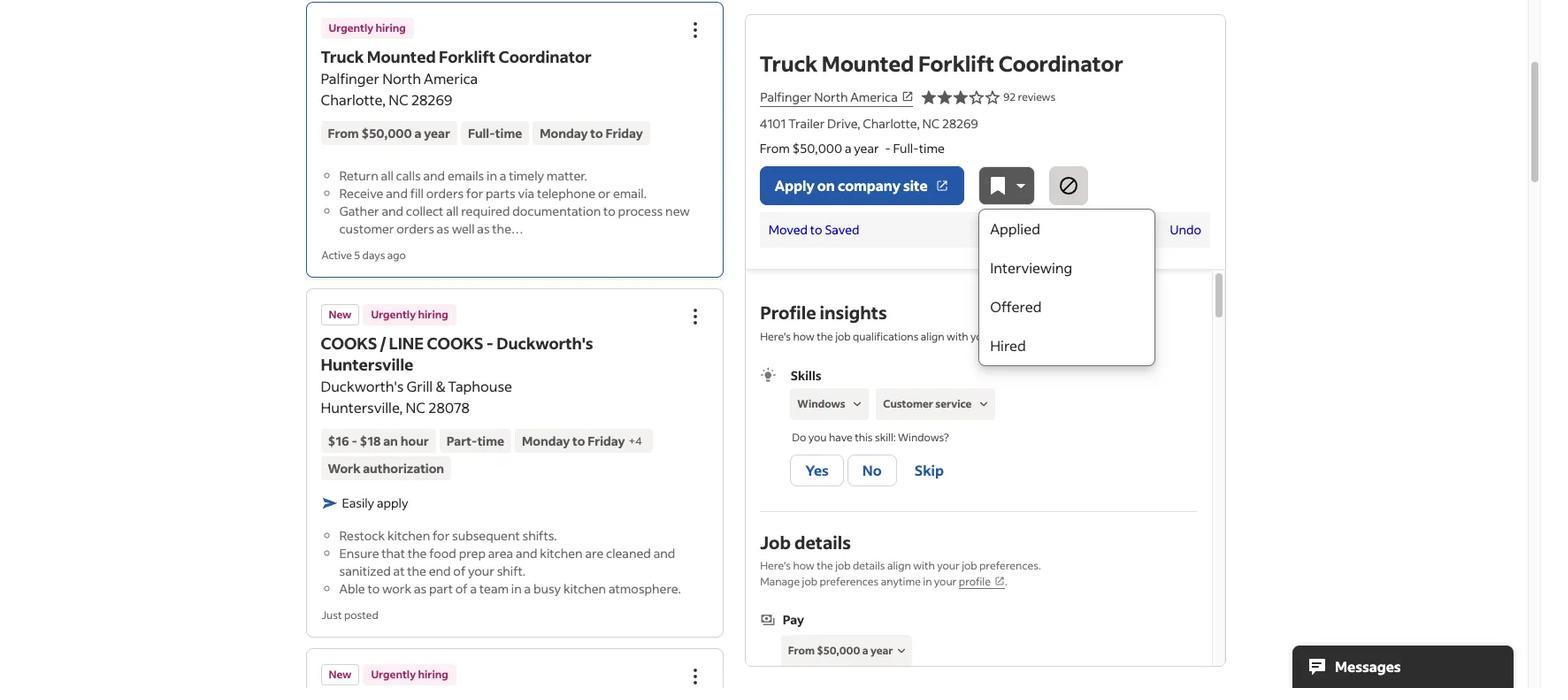 Task type: describe. For each thing, give the bounding box(es) containing it.
huntersville,
[[321, 398, 403, 417]]

time for truck mounted forklift coordinator
[[495, 125, 522, 142]]

the up preferences
[[817, 559, 834, 573]]

2 vertical spatial urgently
[[371, 668, 416, 681]]

and up fill
[[423, 167, 445, 184]]

for inside restock kitchen for subsequent shifts. ensure that the food prep area and kitchen are cleaned and sanitized at the end of your shift. able to work as part of a team in a busy kitchen atmosphere.
[[433, 527, 450, 544]]

yes
[[806, 461, 830, 480]]

$16 - $18 an hour
[[328, 433, 429, 450]]

0 horizontal spatial truck mounted forklift coordinator
[[321, 46, 592, 67]]

1 horizontal spatial mounted
[[823, 50, 915, 77]]

trailer
[[789, 115, 826, 132]]

time up 'site'
[[920, 140, 946, 157]]

ago
[[387, 249, 406, 262]]

this
[[856, 431, 874, 444]]

a left busy
[[524, 581, 531, 597]]

from $50,000 a year button
[[782, 635, 913, 667]]

+
[[629, 434, 636, 447]]

0 horizontal spatial coordinator
[[499, 46, 592, 67]]

3.1 out of 5 stars. link to 92 company reviews (opens in a new tab) image
[[921, 87, 1001, 108]]

1 horizontal spatial truck
[[760, 50, 818, 77]]

or
[[598, 185, 611, 202]]

customer service button
[[877, 389, 996, 420]]

nc inside duckworth's grill & taphouse huntersville, nc 28078
[[406, 398, 426, 417]]

28269 for 4101 trailer drive, charlotte, nc 28269
[[943, 115, 979, 132]]

at
[[393, 563, 405, 580]]

messages
[[1336, 658, 1402, 676]]

the right at
[[407, 563, 426, 580]]

your inside profile insights here's how the job qualifications align with your profile
[[971, 330, 994, 343]]

new
[[666, 203, 690, 219]]

part-time
[[447, 433, 504, 450]]

year down 4101 trailer drive, charlotte, nc 28269
[[855, 140, 880, 157]]

hired
[[991, 336, 1026, 355]]

job actions menu is collapsed image for cooks / line cooks - duckworth's huntersville
[[685, 306, 706, 327]]

qualifications
[[853, 330, 919, 343]]

america for palfinger north america
[[851, 88, 898, 105]]

your left the 'preferences.'
[[937, 559, 960, 573]]

monday to friday + 4
[[522, 433, 642, 450]]

.
[[1005, 575, 1008, 589]]

1 vertical spatial urgently
[[371, 308, 416, 321]]

92 reviews
[[1004, 90, 1057, 104]]

0 horizontal spatial truck
[[321, 46, 364, 67]]

?
[[945, 431, 950, 444]]

a up calls
[[415, 125, 422, 142]]

moved to saved
[[769, 221, 860, 238]]

92
[[1004, 90, 1017, 104]]

huntersville
[[321, 354, 414, 375]]

taphouse
[[448, 377, 512, 396]]

undo
[[1171, 221, 1202, 238]]

shift.
[[497, 563, 526, 580]]

friday for monday to friday
[[606, 125, 643, 142]]

yes button
[[791, 455, 845, 487]]

0 horizontal spatial full-
[[468, 125, 496, 142]]

skip
[[915, 461, 945, 480]]

1 vertical spatial windows
[[899, 431, 945, 444]]

- for duckworth's
[[487, 333, 494, 354]]

align inside profile insights here's how the job qualifications align with your profile
[[921, 330, 945, 343]]

an
[[383, 433, 398, 450]]

1 horizontal spatial as
[[437, 220, 449, 237]]

apply
[[776, 176, 815, 195]]

and down shifts.
[[516, 545, 538, 562]]

charlotte, for trailer
[[864, 115, 921, 132]]

calls
[[396, 167, 421, 184]]

2 cooks from the left
[[427, 333, 483, 354]]

a inside return all calls and emails in a timely matter. receive and fill orders for parts via telephone or email. gather and collect all required documentation to process new customer orders as well as the…
[[500, 167, 507, 184]]

truck mounted forklift coordinator button
[[321, 46, 592, 67]]

and right the cleaned
[[654, 545, 676, 562]]

anytime
[[881, 575, 921, 589]]

2 new from the top
[[329, 668, 352, 681]]

days
[[363, 249, 385, 262]]

the…
[[492, 220, 524, 237]]

that
[[382, 545, 405, 562]]

palfinger north america charlotte, nc 28269
[[321, 69, 478, 109]]

area
[[488, 545, 513, 562]]

easily
[[342, 495, 375, 512]]

restock
[[339, 527, 385, 544]]

2 vertical spatial -
[[352, 433, 357, 450]]

undo link
[[1171, 221, 1202, 238]]

duckworth's grill & taphouse huntersville, nc 28078
[[321, 377, 512, 417]]

here's how the job details align with your job preferences.
[[760, 559, 1041, 573]]

interviewing
[[991, 258, 1073, 277]]

from inside button
[[789, 644, 816, 658]]

easily apply
[[342, 495, 408, 512]]

north for palfinger north america
[[814, 88, 848, 105]]

work
[[382, 581, 412, 597]]

on
[[818, 176, 836, 195]]

insights
[[820, 301, 887, 324]]

profile link for here's how the job details align with your job preferences.
[[959, 575, 1005, 589]]

emails
[[448, 167, 484, 184]]

to for moved to saved
[[811, 221, 823, 238]]

1 horizontal spatial details
[[853, 559, 885, 573]]

in inside restock kitchen for subsequent shifts. ensure that the food prep area and kitchen are cleaned and sanitized at the end of your shift. able to work as part of a team in a busy kitchen atmosphere.
[[511, 581, 522, 597]]

do you have this skill: windows ?
[[793, 431, 950, 444]]

apply on company site
[[776, 176, 929, 195]]

1 new from the top
[[329, 308, 352, 321]]

with inside profile insights here's how the job qualifications align with your profile
[[947, 330, 969, 343]]

0 vertical spatial orders
[[426, 185, 464, 202]]

part
[[429, 581, 453, 597]]

0 horizontal spatial from $50,000 a year
[[328, 125, 451, 142]]

$50,000 down the trailer
[[793, 140, 843, 157]]

charlotte, for north
[[321, 90, 386, 109]]

job
[[760, 531, 791, 554]]

from down 4101 on the top
[[760, 140, 791, 157]]

28078
[[429, 398, 470, 417]]

line
[[389, 333, 424, 354]]

0 vertical spatial kitchen
[[388, 527, 430, 544]]

the right that
[[408, 545, 427, 562]]

a inside from $50,000 a year button
[[863, 644, 869, 658]]

to inside restock kitchen for subsequent shifts. ensure that the food prep area and kitchen are cleaned and sanitized at the end of your shift. able to work as part of a team in a busy kitchen atmosphere.
[[368, 581, 380, 597]]

palfinger for palfinger north america charlotte, nc 28269
[[321, 69, 380, 88]]

2 vertical spatial urgently hiring
[[371, 668, 448, 681]]

reviews
[[1019, 90, 1057, 104]]

sanitized
[[339, 563, 391, 580]]

1 horizontal spatial truck mounted forklift coordinator
[[760, 50, 1124, 77]]

$50,000 down palfinger north america charlotte, nc 28269
[[362, 125, 412, 142]]

$16
[[328, 433, 349, 450]]

collect
[[406, 203, 444, 219]]

job actions menu is collapsed image for truck mounted forklift coordinator
[[685, 19, 706, 41]]

hour
[[401, 433, 429, 450]]

atmosphere.
[[609, 581, 681, 597]]

2 vertical spatial kitchen
[[564, 581, 606, 597]]

monday to friday
[[540, 125, 643, 142]]

active
[[322, 249, 352, 262]]

0 vertical spatial urgently hiring
[[329, 21, 406, 35]]

0 horizontal spatial all
[[381, 167, 394, 184]]

via
[[518, 185, 535, 202]]

team
[[480, 581, 509, 597]]

monday for monday to friday
[[540, 125, 588, 142]]

apply on company site button
[[760, 166, 965, 205]]

food
[[429, 545, 457, 562]]

2 here's from the top
[[760, 559, 791, 573]]

gather
[[339, 203, 379, 219]]

for inside return all calls and emails in a timely matter. receive and fill orders for parts via telephone or email. gather and collect all required documentation to process new customer orders as well as the…
[[466, 185, 484, 202]]

busy
[[534, 581, 561, 597]]

2 horizontal spatial in
[[923, 575, 932, 589]]

able
[[339, 581, 365, 597]]

1 cooks from the left
[[321, 333, 377, 354]]

job up preferences
[[836, 559, 851, 573]]

$50,000 inside from $50,000 a year button
[[818, 644, 861, 658]]

cleaned
[[606, 545, 651, 562]]

0 horizontal spatial with
[[914, 559, 935, 573]]

monday for monday to friday + 4
[[522, 433, 570, 450]]

your right anytime on the bottom right
[[934, 575, 957, 589]]



Task type: vqa. For each thing, say whether or not it's contained in the screenshot.
profile to the top
yes



Task type: locate. For each thing, give the bounding box(es) containing it.
customer service
[[884, 397, 973, 411]]

north inside palfinger north america charlotte, nc 28269
[[382, 69, 421, 88]]

no button
[[848, 455, 898, 487]]

skip button
[[901, 455, 959, 487]]

kitchen up that
[[388, 527, 430, 544]]

from
[[328, 125, 359, 142], [760, 140, 791, 157], [789, 644, 816, 658]]

0 vertical spatial from $50,000 a year
[[328, 125, 451, 142]]

in down shift.
[[511, 581, 522, 597]]

&
[[436, 377, 445, 396]]

-
[[886, 140, 891, 157], [487, 333, 494, 354], [352, 433, 357, 450]]

preferences.
[[980, 559, 1041, 573]]

0 vertical spatial urgently
[[329, 21, 374, 35]]

1 horizontal spatial full-
[[894, 140, 920, 157]]

restock kitchen for subsequent shifts. ensure that the food prep area and kitchen are cleaned and sanitized at the end of your shift. able to work as part of a team in a busy kitchen atmosphere.
[[339, 527, 681, 597]]

a
[[415, 125, 422, 142], [846, 140, 852, 157], [500, 167, 507, 184], [470, 581, 477, 597], [524, 581, 531, 597], [863, 644, 869, 658]]

here's inside profile insights here's how the job qualifications align with your profile
[[760, 330, 791, 343]]

required
[[461, 203, 510, 219]]

just
[[322, 609, 342, 622]]

north up drive,
[[814, 88, 848, 105]]

offered menu item
[[980, 288, 1155, 327]]

america for palfinger north america charlotte, nc 28269
[[424, 69, 478, 88]]

friday up email.
[[606, 125, 643, 142]]

america inside palfinger north america link
[[851, 88, 898, 105]]

from $50,000 a year down palfinger north america charlotte, nc 28269
[[328, 125, 451, 142]]

mounted up palfinger north america charlotte, nc 28269
[[367, 46, 436, 67]]

0 horizontal spatial charlotte,
[[321, 90, 386, 109]]

windows button
[[791, 389, 870, 420]]

urgently up /
[[371, 308, 416, 321]]

nc down 3.1 out of 5 stars. link to 92 company reviews (opens in a new tab) image
[[923, 115, 941, 132]]

$18
[[360, 433, 381, 450]]

have
[[830, 431, 853, 444]]

urgently
[[329, 21, 374, 35], [371, 308, 416, 321], [371, 668, 416, 681]]

all up well
[[446, 203, 459, 219]]

ensure
[[339, 545, 379, 562]]

for down emails at the top left of the page
[[466, 185, 484, 202]]

cooks up &
[[427, 333, 483, 354]]

nc
[[389, 90, 409, 109], [923, 115, 941, 132], [406, 398, 426, 417]]

charlotte, up return
[[321, 90, 386, 109]]

monday up matter.
[[540, 125, 588, 142]]

1 horizontal spatial align
[[921, 330, 945, 343]]

1 vertical spatial with
[[914, 559, 935, 573]]

palfinger for palfinger north america
[[760, 88, 812, 105]]

1 horizontal spatial for
[[466, 185, 484, 202]]

timely
[[509, 167, 544, 184]]

authorization
[[363, 460, 444, 477]]

to down or
[[604, 203, 616, 219]]

1 vertical spatial hiring
[[418, 308, 448, 321]]

1 horizontal spatial forklift
[[919, 50, 995, 77]]

palfinger
[[321, 69, 380, 88], [760, 88, 812, 105]]

1 vertical spatial of
[[456, 581, 468, 597]]

1 vertical spatial job actions menu is collapsed image
[[685, 306, 706, 327]]

to inside return all calls and emails in a timely matter. receive and fill orders for parts via telephone or email. gather and collect all required documentation to process new customer orders as well as the…
[[604, 203, 616, 219]]

1 how from the top
[[793, 330, 815, 343]]

1 horizontal spatial north
[[814, 88, 848, 105]]

1 vertical spatial 28269
[[943, 115, 979, 132]]

1 vertical spatial monday
[[522, 433, 570, 450]]

1 vertical spatial how
[[793, 559, 815, 573]]

2 vertical spatial hiring
[[418, 668, 448, 681]]

0 horizontal spatial duckworth's
[[321, 377, 404, 396]]

job actions menu is collapsed image
[[685, 19, 706, 41], [685, 306, 706, 327], [685, 666, 706, 688]]

1 horizontal spatial duckworth's
[[497, 333, 593, 354]]

hiring
[[376, 21, 406, 35], [418, 308, 448, 321], [418, 668, 448, 681]]

coordinator
[[499, 46, 592, 67], [999, 50, 1124, 77]]

0 vertical spatial profile
[[996, 330, 1028, 343]]

0 horizontal spatial north
[[382, 69, 421, 88]]

1 vertical spatial align
[[888, 559, 911, 573]]

palfinger inside palfinger north america link
[[760, 88, 812, 105]]

2 horizontal spatial -
[[886, 140, 891, 157]]

0 vertical spatial how
[[793, 330, 815, 343]]

america up 4101 trailer drive, charlotte, nc 28269
[[851, 88, 898, 105]]

1 vertical spatial from $50,000 a year
[[789, 644, 894, 658]]

0 horizontal spatial align
[[888, 559, 911, 573]]

of right end
[[453, 563, 466, 580]]

to down sanitized
[[368, 581, 380, 597]]

0 vertical spatial windows
[[798, 397, 846, 411]]

matter.
[[547, 167, 588, 184]]

0 horizontal spatial windows
[[798, 397, 846, 411]]

missing qualification image
[[976, 397, 992, 412]]

not interested image
[[1059, 175, 1080, 196]]

profile
[[760, 301, 817, 324]]

your
[[971, 330, 994, 343], [937, 559, 960, 573], [468, 563, 495, 580], [934, 575, 957, 589]]

1 vertical spatial new
[[329, 668, 352, 681]]

palfinger north america
[[760, 88, 898, 105]]

time up timely
[[495, 125, 522, 142]]

align up anytime on the bottom right
[[888, 559, 911, 573]]

1 vertical spatial kitchen
[[540, 545, 583, 562]]

with left the hired
[[947, 330, 969, 343]]

nc for drive,
[[923, 115, 941, 132]]

1 horizontal spatial in
[[511, 581, 522, 597]]

windows
[[798, 397, 846, 411], [899, 431, 945, 444]]

work
[[328, 460, 361, 477]]

full- up 'site'
[[894, 140, 920, 157]]

here's
[[760, 330, 791, 343], [760, 559, 791, 573]]

return all calls and emails in a timely matter. receive and fill orders for parts via telephone or email. gather and collect all required documentation to process new customer orders as well as the…
[[339, 167, 690, 237]]

site
[[904, 176, 929, 195]]

america
[[424, 69, 478, 88], [851, 88, 898, 105]]

in right anytime on the bottom right
[[923, 575, 932, 589]]

truck mounted forklift coordinator
[[321, 46, 592, 67], [760, 50, 1124, 77]]

are
[[585, 545, 604, 562]]

for up food at the left bottom
[[433, 527, 450, 544]]

charlotte, up from $50,000 a year - full-time
[[864, 115, 921, 132]]

28269
[[411, 90, 453, 109], [943, 115, 979, 132]]

to up or
[[591, 125, 603, 142]]

north down truck mounted forklift coordinator button
[[382, 69, 421, 88]]

cooks / line cooks - duckworth's huntersville
[[321, 333, 593, 375]]

1 vertical spatial profile
[[959, 575, 991, 589]]

with
[[947, 330, 969, 343], [914, 559, 935, 573]]

year inside button
[[871, 644, 894, 658]]

1 vertical spatial here's
[[760, 559, 791, 573]]

28269 inside palfinger north america charlotte, nc 28269
[[411, 90, 453, 109]]

1 vertical spatial duckworth's
[[321, 377, 404, 396]]

profile down offered in the right top of the page
[[996, 330, 1028, 343]]

company
[[838, 176, 901, 195]]

part-
[[447, 433, 478, 450]]

0 horizontal spatial forklift
[[439, 46, 496, 67]]

all left calls
[[381, 167, 394, 184]]

0 horizontal spatial cooks
[[321, 333, 377, 354]]

windows down the skills
[[798, 397, 846, 411]]

0 vertical spatial all
[[381, 167, 394, 184]]

0 vertical spatial here's
[[760, 330, 791, 343]]

0 horizontal spatial -
[[352, 433, 357, 450]]

the
[[817, 330, 834, 343], [408, 545, 427, 562], [817, 559, 834, 573], [407, 563, 426, 580]]

parts
[[486, 185, 516, 202]]

0 horizontal spatial for
[[433, 527, 450, 544]]

hiring down part
[[418, 668, 448, 681]]

missing qualification image
[[850, 397, 866, 412]]

orders down collect at the top
[[397, 220, 434, 237]]

cooks
[[321, 333, 377, 354], [427, 333, 483, 354]]

2 vertical spatial nc
[[406, 398, 426, 417]]

0 vertical spatial hiring
[[376, 21, 406, 35]]

how down profile
[[793, 330, 815, 343]]

0 horizontal spatial in
[[487, 167, 497, 184]]

truck up palfinger north america charlotte, nc 28269
[[321, 46, 364, 67]]

0 horizontal spatial details
[[795, 531, 851, 554]]

1 horizontal spatial profile
[[996, 330, 1028, 343]]

details
[[795, 531, 851, 554], [853, 559, 885, 573]]

year up emails at the top left of the page
[[424, 125, 451, 142]]

to for monday to friday
[[591, 125, 603, 142]]

process
[[618, 203, 663, 219]]

3 job actions menu is collapsed image from the top
[[685, 666, 706, 688]]

of right part
[[456, 581, 468, 597]]

0 horizontal spatial 28269
[[411, 90, 453, 109]]

urgently hiring up line
[[371, 308, 448, 321]]

- for full-
[[886, 140, 891, 157]]

charlotte, inside palfinger north america charlotte, nc 28269
[[321, 90, 386, 109]]

profile link for profile insights
[[996, 330, 1042, 344]]

how inside profile insights here's how the job qualifications align with your profile
[[793, 330, 815, 343]]

the inside profile insights here's how the job qualifications align with your profile
[[817, 330, 834, 343]]

0 vertical spatial of
[[453, 563, 466, 580]]

1 vertical spatial charlotte,
[[864, 115, 921, 132]]

0 vertical spatial profile link
[[996, 330, 1042, 344]]

job inside profile insights here's how the job qualifications align with your profile
[[836, 330, 851, 343]]

nc down truck mounted forklift coordinator button
[[389, 90, 409, 109]]

palfinger north america link
[[760, 87, 914, 107]]

profile inside profile insights here's how the job qualifications align with your profile
[[996, 330, 1028, 343]]

urgently hiring down posted
[[371, 668, 448, 681]]

0 vertical spatial duckworth's
[[497, 333, 593, 354]]

from $50,000 a year inside button
[[789, 644, 894, 658]]

year down anytime on the bottom right
[[871, 644, 894, 658]]

telephone
[[537, 185, 596, 202]]

truck mounted forklift coordinator up 3.1 out of 5 stars. link to 92 company reviews (opens in a new tab) image
[[760, 50, 1124, 77]]

with up anytime on the bottom right
[[914, 559, 935, 573]]

1 job actions menu is collapsed image from the top
[[685, 19, 706, 41]]

messages button
[[1293, 646, 1514, 689]]

1 horizontal spatial cooks
[[427, 333, 483, 354]]

profile link down the 'preferences.'
[[959, 575, 1005, 589]]

0 horizontal spatial mounted
[[367, 46, 436, 67]]

from up return
[[328, 125, 359, 142]]

a up the parts
[[500, 167, 507, 184]]

1 horizontal spatial charlotte,
[[864, 115, 921, 132]]

0 vertical spatial nc
[[389, 90, 409, 109]]

profile left '.'
[[959, 575, 991, 589]]

and left fill
[[386, 185, 408, 202]]

america down truck mounted forklift coordinator button
[[424, 69, 478, 88]]

truck mounted forklift coordinator up palfinger north america charlotte, nc 28269
[[321, 46, 592, 67]]

truck
[[321, 46, 364, 67], [760, 50, 818, 77]]

0 horizontal spatial profile
[[959, 575, 991, 589]]

0 vertical spatial 28269
[[411, 90, 453, 109]]

hired menu item
[[980, 327, 1155, 366]]

to left saved
[[811, 221, 823, 238]]

- up taphouse
[[487, 333, 494, 354]]

28269 down truck mounted forklift coordinator button
[[411, 90, 453, 109]]

- down 4101 trailer drive, charlotte, nc 28269
[[886, 140, 891, 157]]

here's down profile
[[760, 330, 791, 343]]

nc inside palfinger north america charlotte, nc 28269
[[389, 90, 409, 109]]

from $50,000 a year - full-time
[[760, 140, 946, 157]]

1 vertical spatial nc
[[923, 115, 941, 132]]

1 horizontal spatial 28269
[[943, 115, 979, 132]]

urgently hiring
[[329, 21, 406, 35], [371, 308, 448, 321], [371, 668, 448, 681]]

as inside restock kitchen for subsequent shifts. ensure that the food prep area and kitchen are cleaned and sanitized at the end of your shift. able to work as part of a team in a busy kitchen atmosphere.
[[414, 581, 427, 597]]

as left part
[[414, 581, 427, 597]]

1 vertical spatial profile link
[[959, 575, 1005, 589]]

palfinger inside palfinger north america charlotte, nc 28269
[[321, 69, 380, 88]]

to for monday to friday + 4
[[573, 433, 585, 450]]

new up huntersville
[[329, 308, 352, 321]]

profile link down offered in the right top of the page
[[996, 330, 1042, 344]]

email.
[[613, 185, 647, 202]]

job right "manage"
[[802, 575, 818, 589]]

a down drive,
[[846, 140, 852, 157]]

0 vertical spatial align
[[921, 330, 945, 343]]

posted
[[344, 609, 379, 622]]

kitchen
[[388, 527, 430, 544], [540, 545, 583, 562], [564, 581, 606, 597]]

documentation
[[513, 203, 601, 219]]

friday left +
[[588, 433, 625, 450]]

2 job actions menu is collapsed image from the top
[[685, 306, 706, 327]]

nc for america
[[389, 90, 409, 109]]

1 vertical spatial details
[[853, 559, 885, 573]]

the down insights
[[817, 330, 834, 343]]

a down 'manage job preferences anytime in your'
[[863, 644, 869, 658]]

1 horizontal spatial from $50,000 a year
[[789, 644, 894, 658]]

charlotte,
[[321, 90, 386, 109], [864, 115, 921, 132]]

from $50,000 a year
[[328, 125, 451, 142], [789, 644, 894, 658]]

how down job details
[[793, 559, 815, 573]]

all
[[381, 167, 394, 184], [446, 203, 459, 219]]

applied menu item
[[980, 210, 1155, 249]]

0 horizontal spatial palfinger
[[321, 69, 380, 88]]

hiring up palfinger north america charlotte, nc 28269
[[376, 21, 406, 35]]

urgently hiring up palfinger north america charlotte, nc 28269
[[329, 21, 406, 35]]

new
[[329, 308, 352, 321], [329, 668, 352, 681]]

duckworth's inside duckworth's grill & taphouse huntersville, nc 28078
[[321, 377, 404, 396]]

1 vertical spatial -
[[487, 333, 494, 354]]

new down just
[[329, 668, 352, 681]]

end
[[429, 563, 451, 580]]

full-time
[[468, 125, 522, 142]]

america inside palfinger north america charlotte, nc 28269
[[424, 69, 478, 88]]

1 vertical spatial for
[[433, 527, 450, 544]]

a left the team on the bottom of page
[[470, 581, 477, 597]]

windows inside 'button'
[[798, 397, 846, 411]]

0 vertical spatial details
[[795, 531, 851, 554]]

job down insights
[[836, 330, 851, 343]]

1 vertical spatial all
[[446, 203, 459, 219]]

time down taphouse
[[478, 433, 504, 450]]

your down offered in the right top of the page
[[971, 330, 994, 343]]

1 vertical spatial friday
[[588, 433, 625, 450]]

time
[[495, 125, 522, 142], [920, 140, 946, 157], [478, 433, 504, 450]]

forklift up 3.1 out of 5 stars. link to 92 company reviews (opens in a new tab) image
[[919, 50, 995, 77]]

duckworth's inside "cooks / line cooks - duckworth's huntersville"
[[497, 333, 593, 354]]

cooks left /
[[321, 333, 377, 354]]

you
[[809, 431, 828, 444]]

0 vertical spatial with
[[947, 330, 969, 343]]

0 vertical spatial charlotte,
[[321, 90, 386, 109]]

0 vertical spatial friday
[[606, 125, 643, 142]]

2 vertical spatial job actions menu is collapsed image
[[685, 666, 706, 688]]

0 vertical spatial for
[[466, 185, 484, 202]]

details right job
[[795, 531, 851, 554]]

job left the 'preferences.'
[[962, 559, 978, 573]]

to left +
[[573, 433, 585, 450]]

skills
[[791, 367, 822, 384]]

28269 for palfinger north america charlotte, nc 28269
[[411, 90, 453, 109]]

in
[[487, 167, 497, 184], [923, 575, 932, 589], [511, 581, 522, 597]]

urgently down posted
[[371, 668, 416, 681]]

do
[[793, 431, 807, 444]]

applied
[[991, 219, 1041, 238]]

north for palfinger north america charlotte, nc 28269
[[382, 69, 421, 88]]

in up the parts
[[487, 167, 497, 184]]

2 horizontal spatial as
[[477, 220, 490, 237]]

and
[[423, 167, 445, 184], [386, 185, 408, 202], [382, 203, 404, 219], [516, 545, 538, 562], [654, 545, 676, 562]]

interviewing menu item
[[980, 249, 1155, 288]]

forklift
[[439, 46, 496, 67], [919, 50, 995, 77]]

1 horizontal spatial -
[[487, 333, 494, 354]]

$50,000 down preferences
[[818, 644, 861, 658]]

1 horizontal spatial coordinator
[[999, 50, 1124, 77]]

and up "customer"
[[382, 203, 404, 219]]

year
[[424, 125, 451, 142], [855, 140, 880, 157], [871, 644, 894, 658]]

active 5 days ago
[[322, 249, 406, 262]]

manage
[[760, 575, 800, 589]]

time for cooks / line cooks - duckworth's huntersville
[[478, 433, 504, 450]]

kitchen down are
[[564, 581, 606, 597]]

mounted
[[367, 46, 436, 67], [823, 50, 915, 77]]

your inside restock kitchen for subsequent shifts. ensure that the food prep area and kitchen are cleaned and sanitized at the end of your shift. able to work as part of a team in a busy kitchen atmosphere.
[[468, 563, 495, 580]]

0 vertical spatial new
[[329, 308, 352, 321]]

0 vertical spatial job actions menu is collapsed image
[[685, 19, 706, 41]]

profile
[[996, 330, 1028, 343], [959, 575, 991, 589]]

1 vertical spatial urgently hiring
[[371, 308, 448, 321]]

1 horizontal spatial all
[[446, 203, 459, 219]]

4101
[[760, 115, 787, 132]]

subsequent
[[452, 527, 520, 544]]

duckworth's up taphouse
[[497, 333, 593, 354]]

monday right part-time
[[522, 433, 570, 450]]

details up 'manage job preferences anytime in your'
[[853, 559, 885, 573]]

/
[[380, 333, 386, 354]]

- inside "cooks / line cooks - duckworth's huntersville"
[[487, 333, 494, 354]]

0 horizontal spatial as
[[414, 581, 427, 597]]

1 vertical spatial orders
[[397, 220, 434, 237]]

friday for monday to friday + 4
[[588, 433, 625, 450]]

- left $18
[[352, 433, 357, 450]]

1 horizontal spatial america
[[851, 88, 898, 105]]

from down pay
[[789, 644, 816, 658]]

nc down grill
[[406, 398, 426, 417]]

4101 trailer drive, charlotte, nc 28269
[[760, 115, 979, 132]]

orders up collect at the top
[[426, 185, 464, 202]]

hiring up line
[[418, 308, 448, 321]]

in inside return all calls and emails in a timely matter. receive and fill orders for parts via telephone or email. gather and collect all required documentation to process new customer orders as well as the…
[[487, 167, 497, 184]]

1 here's from the top
[[760, 330, 791, 343]]

0 horizontal spatial america
[[424, 69, 478, 88]]

1 horizontal spatial palfinger
[[760, 88, 812, 105]]

2 how from the top
[[793, 559, 815, 573]]

apply
[[377, 495, 408, 512]]

kitchen down shifts.
[[540, 545, 583, 562]]



